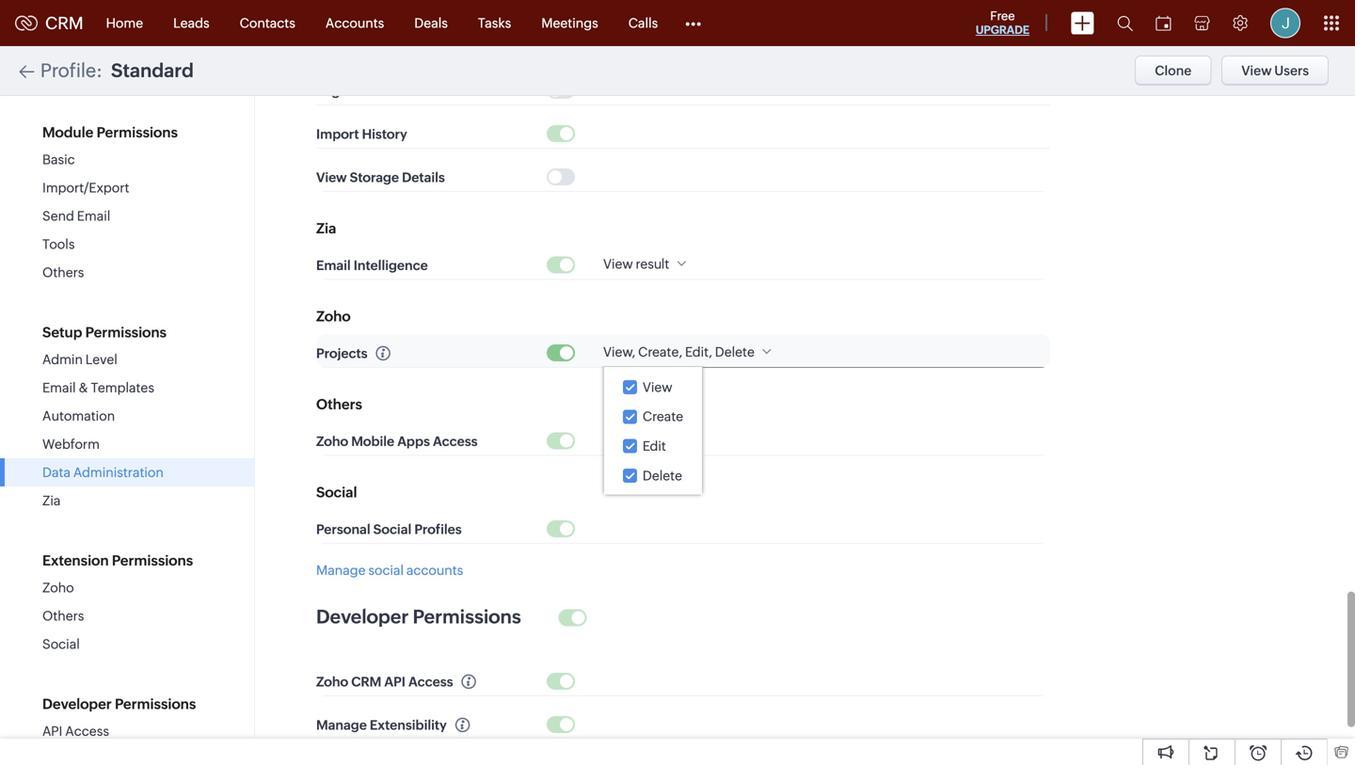 Task type: vqa. For each thing, say whether or not it's contained in the screenshot.
Deals link
yes



Task type: locate. For each thing, give the bounding box(es) containing it.
1 horizontal spatial delete
[[715, 345, 755, 360]]

1 vertical spatial zia
[[42, 493, 61, 508]]

1 horizontal spatial api
[[384, 675, 406, 690]]

zoho crm api access
[[316, 675, 453, 690]]

details
[[402, 170, 445, 185]]

1 vertical spatial manage
[[316, 718, 367, 733]]

profile image
[[1271, 8, 1301, 38]]

1 vertical spatial developer
[[42, 696, 112, 713]]

view for view users
[[1242, 63, 1272, 78]]

view left users
[[1242, 63, 1272, 78]]

0 vertical spatial zia
[[316, 220, 336, 237]]

crm right other
[[469, 83, 499, 99]]

0 horizontal spatial api
[[42, 724, 62, 739]]

upgrade
[[976, 24, 1030, 36]]

others up mobile on the bottom
[[316, 396, 362, 413]]

2 horizontal spatial email
[[316, 258, 351, 273]]

email intelligence
[[316, 258, 428, 273]]

profile element
[[1260, 0, 1312, 46]]

view inside 'button'
[[1242, 63, 1272, 78]]

basic
[[42, 152, 75, 167]]

create,
[[638, 345, 683, 360]]

manage for manage extensibility
[[316, 718, 367, 733]]

1 vertical spatial access
[[409, 675, 453, 690]]

manage for manage social accounts
[[316, 563, 366, 578]]

view for view storage details
[[316, 170, 347, 185]]

zia up email intelligence
[[316, 220, 336, 237]]

social up personal
[[316, 484, 357, 501]]

profile : standard
[[40, 60, 194, 81]]

view up create
[[643, 380, 673, 395]]

developer up api access
[[42, 696, 112, 713]]

2 horizontal spatial crm
[[469, 83, 499, 99]]

social up manage social accounts link
[[373, 522, 412, 537]]

send
[[42, 209, 74, 224]]

email left intelligence
[[316, 258, 351, 273]]

view, create, edit, delete
[[603, 345, 755, 360]]

zoho up manage extensibility
[[316, 675, 348, 690]]

0 vertical spatial others
[[42, 265, 84, 280]]

delete right edit,
[[715, 345, 755, 360]]

view users
[[1242, 63, 1309, 78]]

logo image
[[15, 16, 38, 31]]

email
[[77, 209, 110, 224], [316, 258, 351, 273], [42, 380, 76, 395]]

data
[[42, 465, 71, 480]]

personal
[[316, 522, 371, 537]]

0 vertical spatial manage
[[316, 563, 366, 578]]

access
[[433, 434, 478, 449], [409, 675, 453, 690], [65, 724, 109, 739]]

developer permissions down accounts
[[316, 606, 521, 628]]

view
[[1242, 63, 1272, 78], [316, 170, 347, 185], [603, 257, 633, 272], [643, 380, 673, 395]]

developer
[[316, 606, 409, 628], [42, 696, 112, 713]]

contacts
[[240, 16, 295, 31]]

2 vertical spatial others
[[42, 609, 84, 624]]

0 vertical spatial access
[[433, 434, 478, 449]]

free upgrade
[[976, 9, 1030, 36]]

meetings link
[[527, 0, 614, 46]]

1 horizontal spatial email
[[77, 209, 110, 224]]

crm right the logo
[[45, 13, 83, 33]]

setup
[[42, 324, 82, 341]]

0 horizontal spatial developer
[[42, 696, 112, 713]]

social
[[316, 484, 357, 501], [373, 522, 412, 537], [42, 637, 80, 652]]

social down extension
[[42, 637, 80, 652]]

0 vertical spatial email
[[77, 209, 110, 224]]

manage social accounts link
[[316, 563, 463, 578]]

delete down edit on the bottom
[[643, 468, 682, 483]]

delete
[[715, 345, 755, 360], [643, 468, 682, 483]]

others down tools
[[42, 265, 84, 280]]

crm
[[45, 13, 83, 33], [469, 83, 499, 99], [351, 675, 382, 690]]

templates
[[91, 380, 154, 395]]

1 vertical spatial delete
[[643, 468, 682, 483]]

view,
[[603, 345, 636, 360]]

1 horizontal spatial zia
[[316, 220, 336, 237]]

0 vertical spatial developer
[[316, 606, 409, 628]]

2 vertical spatial crm
[[351, 675, 382, 690]]

manage down zoho crm api access
[[316, 718, 367, 733]]

administration
[[73, 465, 164, 480]]

admin level
[[42, 352, 117, 367]]

email & templates
[[42, 380, 154, 395]]

zoho down extension
[[42, 580, 74, 595]]

others
[[42, 265, 84, 280], [316, 396, 362, 413], [42, 609, 84, 624]]

level
[[85, 352, 117, 367]]

deals link
[[399, 0, 463, 46]]

view left result
[[603, 257, 633, 272]]

storage
[[350, 170, 399, 185]]

:
[[96, 60, 103, 81]]

contacts link
[[225, 0, 311, 46]]

0 vertical spatial crm
[[45, 13, 83, 33]]

1 vertical spatial social
[[373, 522, 412, 537]]

developer permissions
[[316, 606, 521, 628], [42, 696, 196, 713]]

0 vertical spatial social
[[316, 484, 357, 501]]

setup permissions
[[42, 324, 167, 341]]

view result
[[603, 257, 670, 272]]

developer permissions up api access
[[42, 696, 196, 713]]

0 horizontal spatial delete
[[643, 468, 682, 483]]

2 vertical spatial social
[[42, 637, 80, 652]]

0 vertical spatial delete
[[715, 345, 755, 360]]

zoho
[[316, 308, 351, 325], [316, 434, 348, 449], [42, 580, 74, 595], [316, 675, 348, 690]]

1 horizontal spatial developer permissions
[[316, 606, 521, 628]]

free
[[991, 9, 1015, 23]]

1 manage from the top
[[316, 563, 366, 578]]

from
[[399, 83, 429, 99]]

2 vertical spatial access
[[65, 724, 109, 739]]

developer down social
[[316, 606, 409, 628]]

zia down data
[[42, 493, 61, 508]]

crm up manage extensibility
[[351, 675, 382, 690]]

zia
[[316, 220, 336, 237], [42, 493, 61, 508]]

0 horizontal spatial developer permissions
[[42, 696, 196, 713]]

manage down personal
[[316, 563, 366, 578]]

2 vertical spatial email
[[42, 380, 76, 395]]

permissions
[[97, 124, 178, 141], [85, 324, 167, 341], [112, 553, 193, 569], [413, 606, 521, 628], [115, 696, 196, 713]]

0 horizontal spatial email
[[42, 380, 76, 395]]

1 vertical spatial api
[[42, 724, 62, 739]]

view left storage
[[316, 170, 347, 185]]

manage social accounts
[[316, 563, 463, 578]]

email down import/export
[[77, 209, 110, 224]]

api
[[384, 675, 406, 690], [42, 724, 62, 739]]

manage
[[316, 563, 366, 578], [316, 718, 367, 733]]

migrate data from other crm
[[316, 83, 499, 99]]

others down extension
[[42, 609, 84, 624]]

2 manage from the top
[[316, 718, 367, 733]]

users
[[1275, 63, 1309, 78]]

accounts
[[326, 16, 384, 31]]

1 vertical spatial email
[[316, 258, 351, 273]]

view for view result
[[603, 257, 633, 272]]

0 horizontal spatial zia
[[42, 493, 61, 508]]

personal social profiles
[[316, 522, 462, 537]]

projects
[[316, 346, 368, 361]]

email left &
[[42, 380, 76, 395]]



Task type: describe. For each thing, give the bounding box(es) containing it.
1 horizontal spatial developer
[[316, 606, 409, 628]]

profile
[[40, 60, 96, 81]]

extension permissions
[[42, 553, 193, 569]]

permissions for zoho
[[112, 553, 193, 569]]

standard
[[111, 60, 194, 81]]

create menu image
[[1071, 12, 1095, 34]]

zoho up 'projects'
[[316, 308, 351, 325]]

tasks
[[478, 16, 511, 31]]

clone button
[[1136, 56, 1212, 86]]

data administration
[[42, 465, 164, 480]]

other
[[432, 83, 466, 99]]

tasks link
[[463, 0, 527, 46]]

edit,
[[685, 345, 713, 360]]

data
[[368, 83, 396, 99]]

calls
[[629, 16, 658, 31]]

automation
[[42, 409, 115, 424]]

view storage details
[[316, 170, 445, 185]]

admin
[[42, 352, 83, 367]]

1 vertical spatial others
[[316, 396, 362, 413]]

calls link
[[614, 0, 673, 46]]

search image
[[1117, 15, 1133, 31]]

1 vertical spatial crm
[[469, 83, 499, 99]]

create menu element
[[1060, 0, 1106, 46]]

Other Modules field
[[673, 8, 714, 38]]

0 vertical spatial api
[[384, 675, 406, 690]]

access for zoho mobile apps access
[[433, 434, 478, 449]]

crm link
[[15, 13, 83, 33]]

leads link
[[158, 0, 225, 46]]

extension
[[42, 553, 109, 569]]

calendar image
[[1156, 16, 1172, 31]]

send email
[[42, 209, 110, 224]]

0 horizontal spatial social
[[42, 637, 80, 652]]

history
[[362, 127, 407, 142]]

intelligence
[[354, 258, 428, 273]]

create
[[643, 409, 684, 424]]

meetings
[[542, 16, 598, 31]]

mobile
[[351, 434, 395, 449]]

email for email & templates
[[42, 380, 76, 395]]

access for zoho crm api access
[[409, 675, 453, 690]]

webform
[[42, 437, 100, 452]]

1 vertical spatial developer permissions
[[42, 696, 196, 713]]

profiles
[[415, 522, 462, 537]]

apps
[[397, 434, 430, 449]]

&
[[79, 380, 88, 395]]

1 horizontal spatial social
[[316, 484, 357, 501]]

extensibility
[[370, 718, 447, 733]]

2 horizontal spatial social
[[373, 522, 412, 537]]

accounts
[[407, 563, 463, 578]]

deals
[[415, 16, 448, 31]]

import history
[[316, 127, 407, 142]]

home link
[[91, 0, 158, 46]]

permissions for admin level
[[85, 324, 167, 341]]

home
[[106, 16, 143, 31]]

tools
[[42, 237, 75, 252]]

edit
[[643, 439, 666, 454]]

social
[[368, 563, 404, 578]]

search element
[[1106, 0, 1145, 46]]

view users button
[[1222, 56, 1329, 86]]

manage extensibility
[[316, 718, 447, 733]]

permissions for basic
[[97, 124, 178, 141]]

accounts link
[[311, 0, 399, 46]]

module permissions
[[42, 124, 178, 141]]

migrate
[[316, 83, 365, 99]]

leads
[[173, 16, 210, 31]]

api access
[[42, 724, 109, 739]]

1 horizontal spatial crm
[[351, 675, 382, 690]]

0 vertical spatial developer permissions
[[316, 606, 521, 628]]

import/export
[[42, 180, 129, 195]]

0 horizontal spatial crm
[[45, 13, 83, 33]]

email for email intelligence
[[316, 258, 351, 273]]

result
[[636, 257, 670, 272]]

zoho mobile apps access
[[316, 434, 478, 449]]

import
[[316, 127, 359, 142]]

zoho left mobile on the bottom
[[316, 434, 348, 449]]

module
[[42, 124, 94, 141]]

clone
[[1155, 63, 1192, 78]]



